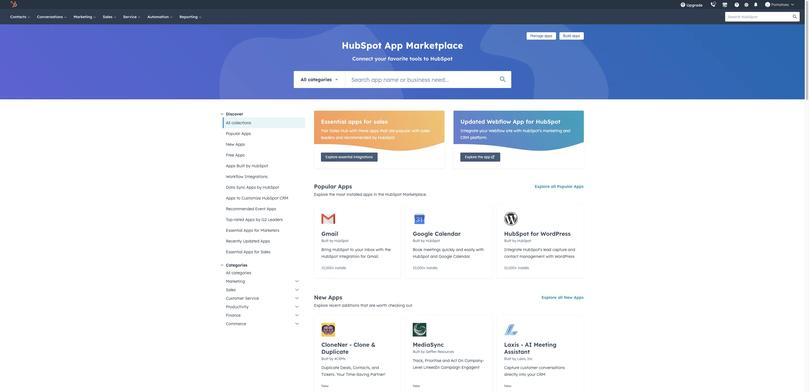 Task type: describe. For each thing, give the bounding box(es) containing it.
sales left the service link
[[103, 14, 114, 19]]

customer service link
[[223, 295, 305, 303]]

all categories inside all categories link
[[226, 271, 252, 276]]

built down free apps
[[237, 164, 245, 169]]

menu containing pomatoes
[[677, 0, 799, 9]]

caret image
[[221, 114, 223, 115]]

data
[[226, 185, 235, 190]]

tools
[[410, 56, 422, 62]]

worth
[[377, 303, 388, 309]]

explore for explore all popular apps
[[535, 184, 550, 189]]

for inside hubspot for wordpress built by hubspot
[[531, 231, 539, 238]]

2 horizontal spatial popular
[[558, 184, 573, 189]]

top-rated apps by g2 leaders link
[[223, 215, 305, 225]]

0 horizontal spatial service
[[123, 14, 138, 19]]

google inside book meetings quickly and easily with hubspot and google calendar.
[[439, 254, 453, 259]]

apps built by hubspot link
[[223, 161, 305, 172]]

by inside hubspot for wordpress built by hubspot
[[513, 239, 517, 243]]

upgrade
[[687, 3, 703, 7]]

all for all collections "link"
[[226, 121, 231, 126]]

built inside hubspot for wordpress built by hubspot
[[505, 239, 512, 243]]

book
[[413, 248, 423, 253]]

the inside bring hubspot to your inbox with the hubspot integration for gmail.
[[385, 248, 391, 253]]

essential for essential apps for sales
[[226, 250, 243, 255]]

with up recommended
[[350, 128, 358, 134]]

sales inside pair sales hub with these apps that are popular with sales leaders and recommended by hubspot.
[[421, 128, 430, 134]]

all collections
[[226, 121, 251, 126]]

essential
[[339, 155, 353, 159]]

hubspot app marketplace
[[342, 40, 464, 51]]

laxis,
[[518, 357, 527, 362]]

the right in
[[379, 192, 384, 197]]

0 vertical spatial new apps
[[226, 142, 245, 147]]

contact
[[505, 254, 519, 259]]

lead
[[544, 248, 552, 253]]

4crms
[[335, 357, 346, 362]]

gmail built by hubspot
[[322, 231, 349, 243]]

0 vertical spatial updated
[[461, 118, 486, 125]]

0 vertical spatial to
[[424, 56, 429, 62]]

customer service
[[226, 296, 259, 301]]

hubspot up connect
[[342, 40, 382, 51]]

and inside pair sales hub with these apps that are popular with sales leaders and recommended by hubspot.
[[336, 135, 343, 140]]

pair
[[321, 128, 329, 134]]

wordpress inside hubspot for wordpress built by hubspot
[[541, 231, 571, 238]]

and inside integrate your webflow site with hubspot's marketing and crm platform.
[[564, 128, 571, 134]]

quickly
[[442, 248, 455, 253]]

explore the app
[[466, 155, 491, 159]]

mediasync
[[413, 342, 444, 349]]

with right popular
[[412, 128, 420, 134]]

act
[[451, 359, 457, 364]]

assistant
[[505, 349, 530, 356]]

help image
[[735, 3, 740, 8]]

automation
[[148, 14, 170, 19]]

new inside the new apps link
[[226, 142, 235, 147]]

conversations
[[37, 14, 64, 19]]

leaders
[[321, 135, 335, 140]]

apps inside pair sales hub with these apps that are popular with sales leaders and recommended by hubspot.
[[370, 128, 379, 134]]

webflow inside integrate your webflow site with hubspot's marketing and crm platform.
[[489, 128, 505, 134]]

google calendar built by hubspot
[[413, 231, 461, 243]]

marketplace
[[406, 40, 464, 51]]

1 vertical spatial marketing link
[[223, 278, 305, 286]]

categories
[[226, 263, 248, 268]]

hubspot down bring
[[322, 254, 338, 259]]

the left most
[[329, 192, 335, 197]]

explore all new apps
[[542, 296, 584, 301]]

linkedin
[[424, 366, 440, 371]]

by left g2
[[256, 218, 261, 223]]

hubspot inside google calendar built by hubspot
[[426, 239, 440, 243]]

favorite
[[388, 56, 408, 62]]

categories button
[[221, 262, 305, 269]]

essential for essential apps for marketers
[[226, 228, 243, 233]]

by up workflow integrations
[[246, 164, 251, 169]]

10,000 for gmail
[[322, 266, 332, 271]]

workflow
[[226, 174, 244, 180]]

laxis
[[505, 342, 520, 349]]

to inside bring hubspot to your inbox with the hubspot integration for gmail.
[[350, 248, 354, 253]]

geffen
[[426, 350, 437, 355]]

1 horizontal spatial marketing
[[226, 279, 245, 284]]

by inside laxis - ai meeting assistant built by laxis, inc
[[513, 357, 517, 362]]

explore for explore the app
[[466, 155, 477, 159]]

into
[[520, 373, 527, 378]]

contacts,
[[353, 366, 371, 371]]

for inside bring hubspot to your inbox with the hubspot integration for gmail.
[[361, 254, 366, 259]]

built inside clonener - clone & duplicate built by 4crms
[[322, 357, 329, 362]]

built inside google calendar built by hubspot
[[413, 239, 420, 243]]

build
[[564, 34, 572, 38]]

0 vertical spatial popular apps
[[226, 131, 251, 136]]

hubspot up contact
[[505, 231, 529, 238]]

duplicate inside clonener - clone & duplicate built by 4crms
[[322, 349, 349, 356]]

hubspot up integration
[[333, 248, 349, 253]]

calendar.
[[454, 254, 471, 259]]

in
[[374, 192, 377, 197]]

all categories inside all categories popup button
[[301, 77, 332, 82]]

all inside all categories popup button
[[301, 77, 307, 82]]

10,000 + installs for wordpress
[[505, 266, 529, 271]]

easily
[[465, 248, 475, 253]]

service link
[[120, 9, 144, 24]]

hubspot right in
[[386, 192, 402, 197]]

marketplaces image
[[723, 3, 728, 8]]

duplicate deals, contacts, and tickets. your time-saving partner!
[[322, 366, 386, 378]]

0 horizontal spatial that
[[361, 303, 369, 309]]

workflow integrations
[[226, 174, 268, 180]]

installs for wordpress
[[518, 266, 529, 271]]

and down meetings
[[431, 254, 438, 259]]

leaders
[[268, 218, 283, 223]]

updated inside recently updated apps link
[[243, 239, 260, 244]]

manage apps link
[[527, 32, 557, 40]]

bring
[[322, 248, 332, 253]]

marketers
[[261, 228, 280, 233]]

0 horizontal spatial categories
[[232, 271, 252, 276]]

track,
[[413, 359, 424, 364]]

productivity link
[[223, 303, 305, 312]]

and up calendar.
[[456, 248, 464, 253]]

ai
[[526, 342, 533, 349]]

collections
[[232, 121, 251, 126]]

installed
[[347, 192, 363, 197]]

manage apps
[[531, 34, 553, 38]]

platform.
[[471, 135, 488, 140]]

explore for explore recent additions that are worth checking out.
[[314, 303, 328, 309]]

by up apps to customize hubspot crm
[[257, 185, 262, 190]]

hubspot inside book meetings quickly and easily with hubspot and google calendar.
[[413, 254, 430, 259]]

installs for by
[[335, 266, 346, 271]]

recently updated apps
[[226, 239, 270, 244]]

recommended
[[226, 207, 254, 212]]

built inside mediasync built by geffen resources
[[413, 350, 420, 355]]

tyler black image
[[766, 2, 771, 7]]

hubspot's inside integrate your webflow site with hubspot's marketing and crm platform.
[[523, 128, 542, 134]]

Search HubSpot search field
[[726, 12, 796, 22]]

by inside google calendar built by hubspot
[[421, 239, 425, 243]]

new apps link
[[223, 139, 305, 150]]

1 vertical spatial are
[[370, 303, 376, 309]]

apps to customize hubspot crm
[[226, 196, 289, 201]]

checking
[[389, 303, 405, 309]]

build apps link
[[560, 32, 584, 40]]

categories inside popup button
[[308, 77, 332, 82]]

customize
[[242, 196, 261, 201]]

crm inside integrate your webflow site with hubspot's marketing and crm platform.
[[461, 135, 470, 140]]

your left favorite
[[375, 56, 387, 62]]

reporting link
[[176, 9, 205, 24]]

integrations
[[354, 155, 373, 159]]

marketing
[[543, 128, 563, 134]]

partner!
[[371, 373, 386, 378]]

top-
[[226, 218, 234, 223]]

for inside "essential apps for sales" link
[[254, 250, 260, 255]]

wordpress inside integrate hubspot's lead capture and contact management with wordpress
[[555, 254, 575, 259]]

recommended event apps link
[[223, 204, 305, 215]]

notifications image
[[754, 3, 759, 8]]

calling icon button
[[709, 1, 719, 8]]

gmail
[[322, 231, 339, 238]]

explore essential integrations
[[326, 155, 373, 159]]

0 horizontal spatial app
[[385, 40, 403, 51]]

book meetings quickly and easily with hubspot and google calendar.
[[413, 248, 484, 259]]

crm inside capture customer conversations directly into your crm
[[537, 373, 546, 378]]

0 horizontal spatial marketing
[[74, 14, 93, 19]]

sales up customer
[[226, 288, 236, 293]]

to inside "link"
[[237, 196, 241, 201]]

popular apps link
[[223, 128, 305, 139]]

hubspot.
[[378, 135, 396, 140]]

by inside clonener - clone & duplicate built by 4crms
[[330, 357, 334, 362]]

calendar
[[435, 231, 461, 238]]

hubspot inside "link"
[[262, 196, 279, 201]]

sales inside "essential apps for sales" link
[[261, 250, 271, 255]]

your inside capture customer conversations directly into your crm
[[528, 373, 536, 378]]

with inside bring hubspot to your inbox with the hubspot integration for gmail.
[[376, 248, 384, 253]]

all for all categories link
[[226, 271, 231, 276]]



Task type: vqa. For each thing, say whether or not it's contained in the screenshot.
installs
yes



Task type: locate. For each thing, give the bounding box(es) containing it.
by left '4crms'
[[330, 357, 334, 362]]

explore the most installed apps in the hubspot marketplace.
[[314, 192, 427, 197]]

10,000 + installs down contact
[[505, 266, 529, 271]]

- for laxis
[[521, 342, 524, 349]]

integrate for integrate hubspot's lead capture and contact management with wordpress
[[505, 248, 523, 253]]

installs down meetings
[[427, 266, 438, 271]]

integrate inside integrate hubspot's lead capture and contact management with wordpress
[[505, 248, 523, 253]]

apps for build
[[573, 34, 581, 38]]

sales up pair sales hub with these apps that are popular with sales leaders and recommended by hubspot.
[[374, 118, 388, 125]]

0 vertical spatial google
[[413, 231, 433, 238]]

explore for explore the most installed apps in the hubspot marketplace.
[[314, 192, 328, 197]]

3 10,000 + installs from the left
[[505, 266, 529, 271]]

1 horizontal spatial updated
[[461, 118, 486, 125]]

2 horizontal spatial +
[[516, 266, 518, 271]]

1 vertical spatial sales link
[[223, 286, 305, 295]]

3 + from the left
[[516, 266, 518, 271]]

1 vertical spatial marketing
[[226, 279, 245, 284]]

sales inside pair sales hub with these apps that are popular with sales leaders and recommended by hubspot.
[[330, 128, 340, 134]]

1 vertical spatial webflow
[[489, 128, 505, 134]]

popular
[[396, 128, 411, 134]]

help button
[[733, 0, 742, 9]]

webflow left site
[[489, 128, 505, 134]]

by down gmail
[[330, 239, 334, 243]]

1 horizontal spatial all categories
[[301, 77, 332, 82]]

built down gmail
[[322, 239, 329, 243]]

by
[[373, 135, 377, 140], [246, 164, 251, 169], [257, 185, 262, 190], [256, 218, 261, 223], [330, 239, 334, 243], [421, 239, 425, 243], [513, 239, 517, 243], [421, 350, 425, 355], [330, 357, 334, 362], [513, 357, 517, 362]]

0 vertical spatial service
[[123, 14, 138, 19]]

1 vertical spatial all
[[558, 296, 563, 301]]

explore for explore essential integrations
[[326, 155, 338, 159]]

popular apps up most
[[314, 183, 352, 190]]

and left act
[[443, 359, 450, 364]]

installs down the management on the bottom of the page
[[518, 266, 529, 271]]

- for clonener
[[350, 342, 352, 349]]

sales up leaders
[[330, 128, 340, 134]]

- left ai
[[521, 342, 524, 349]]

integrate for integrate your webflow site with hubspot's marketing and crm platform.
[[461, 128, 479, 134]]

2 vertical spatial crm
[[537, 373, 546, 378]]

sales right popular
[[421, 128, 430, 134]]

integrate inside integrate your webflow site with hubspot's marketing and crm platform.
[[461, 128, 479, 134]]

hubspot's up the management on the bottom of the page
[[524, 248, 543, 253]]

the left app
[[478, 155, 484, 159]]

1 vertical spatial duplicate
[[322, 366, 340, 371]]

0 horizontal spatial 10,000 + installs
[[322, 266, 346, 271]]

your left the inbox
[[355, 248, 364, 253]]

1 horizontal spatial google
[[439, 254, 453, 259]]

1 vertical spatial all categories
[[226, 271, 252, 276]]

0 horizontal spatial all categories
[[226, 271, 252, 276]]

management
[[520, 254, 545, 259]]

1 horizontal spatial crm
[[461, 135, 470, 140]]

explore all popular apps
[[535, 184, 584, 189]]

1 duplicate from the top
[[322, 349, 349, 356]]

marketplace.
[[403, 192, 427, 197]]

hubspot's left marketing
[[523, 128, 542, 134]]

resources
[[438, 350, 454, 355]]

with right easily
[[477, 248, 484, 253]]

10,000
[[322, 266, 332, 271], [413, 266, 424, 271], [505, 266, 516, 271]]

1 horizontal spatial sales
[[421, 128, 430, 134]]

1 vertical spatial popular apps
[[314, 183, 352, 190]]

0 horizontal spatial +
[[332, 266, 334, 271]]

10,000 + installs down meetings
[[413, 266, 438, 271]]

webflow up site
[[487, 118, 512, 125]]

updated down essential apps for marketers
[[243, 239, 260, 244]]

updated webflow app for hubspot
[[461, 118, 561, 125]]

that inside pair sales hub with these apps that are popular with sales leaders and recommended by hubspot.
[[380, 128, 388, 134]]

0 vertical spatial all categories
[[301, 77, 332, 82]]

1 horizontal spatial popular apps
[[314, 183, 352, 190]]

1 + from the left
[[332, 266, 334, 271]]

2 + from the left
[[424, 266, 426, 271]]

upgrade image
[[681, 3, 686, 8]]

1 horizontal spatial all
[[558, 296, 563, 301]]

hubspot down data sync apps by hubspot link
[[262, 196, 279, 201]]

essential up recently
[[226, 228, 243, 233]]

recently
[[226, 239, 242, 244]]

- inside laxis - ai meeting assistant built by laxis, inc
[[521, 342, 524, 349]]

2 10,000 + installs from the left
[[413, 266, 438, 271]]

1 horizontal spatial +
[[424, 266, 426, 271]]

saving
[[357, 373, 370, 378]]

pomatoes button
[[763, 0, 798, 9]]

0 vertical spatial marketing link
[[70, 9, 100, 24]]

hubspot up marketing
[[536, 118, 561, 125]]

your
[[375, 56, 387, 62], [480, 128, 488, 134], [355, 248, 364, 253], [528, 373, 536, 378]]

1 horizontal spatial service
[[245, 296, 259, 301]]

2 installs from the left
[[427, 266, 438, 271]]

&
[[372, 342, 376, 349]]

clonener - clone & duplicate built by 4crms
[[322, 342, 376, 362]]

0 vertical spatial all
[[301, 77, 307, 82]]

0 vertical spatial are
[[389, 128, 395, 134]]

3 10,000 from the left
[[505, 266, 516, 271]]

automation link
[[144, 9, 176, 24]]

0 vertical spatial duplicate
[[322, 349, 349, 356]]

integrate up platform.
[[461, 128, 479, 134]]

for up integrate hubspot's lead capture and contact management with wordpress
[[531, 231, 539, 238]]

bring hubspot to your inbox with the hubspot integration for gmail.
[[322, 248, 391, 259]]

2 - from the left
[[521, 342, 524, 349]]

Search app name or business need... search field
[[346, 71, 512, 88]]

hubspot's inside integrate hubspot's lead capture and contact management with wordpress
[[524, 248, 543, 253]]

10,000 down book
[[413, 266, 424, 271]]

google down quickly
[[439, 254, 453, 259]]

built up capture at right
[[505, 357, 512, 362]]

0 vertical spatial app
[[385, 40, 403, 51]]

0 horizontal spatial -
[[350, 342, 352, 349]]

10,000 + installs for built
[[413, 266, 438, 271]]

all
[[301, 77, 307, 82], [226, 121, 231, 126], [226, 271, 231, 276]]

data sync apps by hubspot
[[226, 185, 280, 190]]

popular inside popular apps link
[[226, 131, 241, 136]]

essential up pair
[[321, 118, 347, 125]]

wordpress up 'capture'
[[541, 231, 571, 238]]

apps right manage
[[545, 34, 553, 38]]

1 vertical spatial categories
[[232, 271, 252, 276]]

0 vertical spatial hubspot's
[[523, 128, 542, 134]]

are
[[389, 128, 395, 134], [370, 303, 376, 309]]

duplicate inside "duplicate deals, contacts, and tickets. your time-saving partner!"
[[322, 366, 340, 371]]

2 10,000 from the left
[[413, 266, 424, 271]]

finance
[[226, 313, 241, 318]]

2 horizontal spatial to
[[424, 56, 429, 62]]

to right tools on the right top
[[424, 56, 429, 62]]

your up platform.
[[480, 128, 488, 134]]

built up book
[[413, 239, 420, 243]]

apps left in
[[364, 192, 373, 197]]

explore for explore all new apps
[[542, 296, 557, 301]]

by left geffen
[[421, 350, 425, 355]]

0 horizontal spatial popular
[[226, 131, 241, 136]]

are up hubspot. on the left top of the page
[[389, 128, 395, 134]]

0 horizontal spatial 10,000
[[322, 266, 332, 271]]

0 horizontal spatial all
[[552, 184, 556, 189]]

2 vertical spatial to
[[350, 248, 354, 253]]

1 vertical spatial updated
[[243, 239, 260, 244]]

are inside pair sales hub with these apps that are popular with sales leaders and recommended by hubspot.
[[389, 128, 395, 134]]

discover button
[[221, 111, 305, 118]]

app up integrate your webflow site with hubspot's marketing and crm platform.
[[513, 118, 525, 125]]

essential
[[321, 118, 347, 125], [226, 228, 243, 233], [226, 250, 243, 255]]

- inside clonener - clone & duplicate built by 4crms
[[350, 342, 352, 349]]

0 vertical spatial marketing
[[74, 14, 93, 19]]

mediasync built by geffen resources
[[413, 342, 454, 355]]

are left worth
[[370, 303, 376, 309]]

1 vertical spatial all
[[226, 121, 231, 126]]

sales down recently updated apps link
[[261, 250, 271, 255]]

10,000 down contact
[[505, 266, 516, 271]]

all
[[552, 184, 556, 189], [558, 296, 563, 301]]

your
[[337, 373, 345, 378]]

1 vertical spatial google
[[439, 254, 453, 259]]

+ down bring hubspot to your inbox with the hubspot integration for gmail.
[[332, 266, 334, 271]]

and inside the track, prioritise and act on company- level linkedin campaign engagent
[[443, 359, 450, 364]]

level
[[413, 366, 423, 371]]

clone
[[354, 342, 370, 349]]

and down hub
[[336, 135, 343, 140]]

1 horizontal spatial installs
[[427, 266, 438, 271]]

0 vertical spatial sales link
[[100, 9, 120, 24]]

search image
[[794, 15, 798, 19]]

crm down conversations
[[537, 373, 546, 378]]

2 duplicate from the top
[[322, 366, 340, 371]]

to up "recommended"
[[237, 196, 241, 201]]

0 horizontal spatial google
[[413, 231, 433, 238]]

free apps
[[226, 153, 245, 158]]

1 horizontal spatial integrate
[[505, 248, 523, 253]]

built left '4crms'
[[322, 357, 329, 362]]

build apps
[[564, 34, 581, 38]]

1 vertical spatial to
[[237, 196, 241, 201]]

marketplaces button
[[720, 0, 732, 9]]

popular apps down all collections
[[226, 131, 251, 136]]

3 installs from the left
[[518, 266, 529, 271]]

0 horizontal spatial sales
[[374, 118, 388, 125]]

1 horizontal spatial 10,000
[[413, 266, 424, 271]]

built inside laxis - ai meeting assistant built by laxis, inc
[[505, 357, 512, 362]]

for down recently updated apps link
[[254, 250, 260, 255]]

hubspot link
[[7, 1, 21, 8]]

that up hubspot. on the left top of the page
[[380, 128, 388, 134]]

0 vertical spatial integrate
[[461, 128, 479, 134]]

1 10,000 from the left
[[322, 266, 332, 271]]

apps inside "link"
[[226, 196, 236, 201]]

apps built by hubspot
[[226, 164, 268, 169]]

built up track,
[[413, 350, 420, 355]]

0 vertical spatial all
[[552, 184, 556, 189]]

deals,
[[341, 366, 352, 371]]

additions
[[342, 303, 360, 309]]

wordpress
[[541, 231, 571, 238], [555, 254, 575, 259]]

explore the app button
[[461, 153, 501, 162]]

0 vertical spatial sales
[[374, 118, 388, 125]]

clonener
[[322, 342, 348, 349]]

for inside essential apps for marketers link
[[254, 228, 260, 233]]

with inside integrate hubspot's lead capture and contact management with wordpress
[[546, 254, 554, 259]]

popular apps
[[226, 131, 251, 136], [314, 183, 352, 190]]

1 - from the left
[[350, 342, 352, 349]]

event
[[255, 207, 266, 212]]

1 10,000 + installs from the left
[[322, 266, 346, 271]]

your inside bring hubspot to your inbox with the hubspot integration for gmail.
[[355, 248, 364, 253]]

1 horizontal spatial marketing link
[[223, 278, 305, 286]]

10,000 + installs for by
[[322, 266, 346, 271]]

by up contact
[[513, 239, 517, 243]]

1 horizontal spatial that
[[380, 128, 388, 134]]

hubspot down gmail
[[335, 239, 349, 243]]

and up partner!
[[372, 366, 379, 371]]

all inside all collections "link"
[[226, 121, 231, 126]]

hubspot inside 'gmail built by hubspot'
[[335, 239, 349, 243]]

2 horizontal spatial 10,000
[[505, 266, 516, 271]]

integrate your webflow site with hubspot's marketing and crm platform.
[[461, 128, 571, 140]]

customer
[[521, 366, 538, 371]]

built up contact
[[505, 239, 512, 243]]

capture
[[553, 248, 568, 253]]

app up favorite
[[385, 40, 403, 51]]

0 vertical spatial essential
[[321, 118, 347, 125]]

new apps up the recent at the left bottom of page
[[314, 294, 343, 301]]

essential apps for marketers link
[[223, 225, 305, 236]]

apps for essential
[[349, 118, 362, 125]]

workflow integrations link
[[223, 172, 305, 182]]

1 horizontal spatial new apps
[[314, 294, 343, 301]]

10,000 for hubspot for wordpress
[[505, 266, 516, 271]]

with inside book meetings quickly and easily with hubspot and google calendar.
[[477, 248, 484, 253]]

connect your favorite tools to hubspot
[[353, 56, 453, 62]]

all collections link
[[223, 118, 305, 128]]

hubspot up meetings
[[426, 239, 440, 243]]

by up book
[[421, 239, 425, 243]]

with inside integrate your webflow site with hubspot's marketing and crm platform.
[[514, 128, 522, 134]]

and
[[564, 128, 571, 134], [336, 135, 343, 140], [456, 248, 464, 253], [569, 248, 576, 253], [431, 254, 438, 259], [443, 359, 450, 364], [372, 366, 379, 371]]

1 installs from the left
[[335, 266, 346, 271]]

sales link
[[100, 9, 120, 24], [223, 286, 305, 295]]

capture
[[505, 366, 520, 371]]

0 vertical spatial that
[[380, 128, 388, 134]]

google
[[413, 231, 433, 238], [439, 254, 453, 259]]

duplicate up '4crms'
[[322, 349, 349, 356]]

marketing link
[[70, 9, 100, 24], [223, 278, 305, 286]]

prioritise
[[425, 359, 442, 364]]

by inside 'gmail built by hubspot'
[[330, 239, 334, 243]]

essential apps for sales link
[[223, 247, 305, 258]]

0 horizontal spatial new apps
[[226, 142, 245, 147]]

by inside pair sales hub with these apps that are popular with sales leaders and recommended by hubspot.
[[373, 135, 377, 140]]

2 horizontal spatial installs
[[518, 266, 529, 271]]

0 horizontal spatial sales link
[[100, 9, 120, 24]]

all for hubspot for wordpress
[[552, 184, 556, 189]]

hubspot for wordpress built by hubspot
[[505, 231, 571, 243]]

these
[[359, 128, 369, 134]]

essential apps for marketers
[[226, 228, 280, 233]]

10,000 for google calendar
[[413, 266, 424, 271]]

1 vertical spatial that
[[361, 303, 369, 309]]

the inside explore the app button
[[478, 155, 484, 159]]

+ for built
[[424, 266, 426, 271]]

out.
[[406, 303, 414, 309]]

+ for wordpress
[[516, 266, 518, 271]]

for
[[364, 118, 372, 125], [526, 118, 535, 125], [254, 228, 260, 233], [531, 231, 539, 238], [254, 250, 260, 255], [361, 254, 366, 259]]

apps for manage
[[545, 34, 553, 38]]

meetings
[[424, 248, 441, 253]]

duplicate up tickets. at the left bottom of the page
[[322, 366, 340, 371]]

1 vertical spatial service
[[245, 296, 259, 301]]

and right marketing
[[564, 128, 571, 134]]

and inside integrate hubspot's lead capture and contact management with wordpress
[[569, 248, 576, 253]]

0 vertical spatial categories
[[308, 77, 332, 82]]

hubspot down free apps link
[[252, 164, 268, 169]]

for down top-rated apps by g2 leaders
[[254, 228, 260, 233]]

sync
[[237, 185, 246, 190]]

0 vertical spatial webflow
[[487, 118, 512, 125]]

2 vertical spatial essential
[[226, 250, 243, 255]]

1 vertical spatial app
[[513, 118, 525, 125]]

1 horizontal spatial are
[[389, 128, 395, 134]]

with up gmail.
[[376, 248, 384, 253]]

1 vertical spatial hubspot's
[[524, 248, 543, 253]]

0 horizontal spatial integrate
[[461, 128, 479, 134]]

1 horizontal spatial sales link
[[223, 286, 305, 295]]

updated up platform.
[[461, 118, 486, 125]]

+ for by
[[332, 266, 334, 271]]

0 vertical spatial wordpress
[[541, 231, 571, 238]]

all categories link
[[223, 269, 305, 278]]

integration
[[339, 254, 360, 259]]

integrate up contact
[[505, 248, 523, 253]]

on
[[459, 359, 464, 364]]

for down the inbox
[[361, 254, 366, 259]]

with right site
[[514, 128, 522, 134]]

caret image
[[221, 265, 223, 266]]

explore essential integrations button
[[321, 153, 378, 162]]

menu item
[[707, 0, 708, 9]]

installs for built
[[427, 266, 438, 271]]

laxis - ai meeting assistant built by laxis, inc
[[505, 342, 557, 362]]

+ down contact
[[516, 266, 518, 271]]

1 horizontal spatial popular
[[314, 183, 337, 190]]

0 horizontal spatial installs
[[335, 266, 346, 271]]

commerce link
[[223, 320, 305, 329]]

1 vertical spatial wordpress
[[555, 254, 575, 259]]

connect
[[353, 56, 373, 62]]

most
[[336, 192, 346, 197]]

hubspot down workflow integrations link
[[263, 185, 280, 190]]

crm down data sync apps by hubspot link
[[280, 196, 289, 201]]

2 horizontal spatial 10,000 + installs
[[505, 266, 529, 271]]

google inside google calendar built by hubspot
[[413, 231, 433, 238]]

by inside mediasync built by geffen resources
[[421, 350, 425, 355]]

hubspot up the management on the bottom of the page
[[518, 239, 532, 243]]

apps right these
[[370, 128, 379, 134]]

settings image
[[745, 2, 750, 8]]

free
[[226, 153, 234, 158]]

crm left platform.
[[461, 135, 470, 140]]

and inside "duplicate deals, contacts, and tickets. your time-saving partner!"
[[372, 366, 379, 371]]

and right 'capture'
[[569, 248, 576, 253]]

2 vertical spatial all
[[226, 271, 231, 276]]

hubspot down marketplace
[[431, 56, 453, 62]]

conversations
[[539, 366, 566, 371]]

apps right build
[[573, 34, 581, 38]]

1 vertical spatial crm
[[280, 196, 289, 201]]

pomatoes
[[772, 2, 790, 7]]

discover
[[226, 112, 243, 117]]

apps
[[545, 34, 553, 38], [573, 34, 581, 38], [349, 118, 362, 125], [370, 128, 379, 134], [364, 192, 373, 197]]

built inside 'gmail built by hubspot'
[[322, 239, 329, 243]]

hubspot down book
[[413, 254, 430, 259]]

0 horizontal spatial updated
[[243, 239, 260, 244]]

wordpress down 'capture'
[[555, 254, 575, 259]]

+ down meetings
[[424, 266, 426, 271]]

to up integration
[[350, 248, 354, 253]]

settings link
[[744, 2, 751, 8]]

built
[[237, 164, 245, 169], [322, 239, 329, 243], [413, 239, 420, 243], [505, 239, 512, 243], [413, 350, 420, 355], [322, 357, 329, 362], [505, 357, 512, 362]]

your inside integrate your webflow site with hubspot's marketing and crm platform.
[[480, 128, 488, 134]]

essential down recently
[[226, 250, 243, 255]]

1 horizontal spatial app
[[513, 118, 525, 125]]

0 horizontal spatial marketing link
[[70, 9, 100, 24]]

hubspot image
[[10, 1, 17, 8]]

menu
[[677, 0, 799, 9]]

1 horizontal spatial -
[[521, 342, 524, 349]]

recommended
[[345, 135, 372, 140]]

for up integrate your webflow site with hubspot's marketing and crm platform.
[[526, 118, 535, 125]]

all inside all categories link
[[226, 271, 231, 276]]

crm inside "link"
[[280, 196, 289, 201]]

0 horizontal spatial to
[[237, 196, 241, 201]]

all for laxis - ai meeting assistant
[[558, 296, 563, 301]]

service up productivity link
[[245, 296, 259, 301]]

for up these
[[364, 118, 372, 125]]

0 vertical spatial crm
[[461, 135, 470, 140]]

2 horizontal spatial crm
[[537, 373, 546, 378]]

calling icon image
[[711, 2, 716, 7]]

1 vertical spatial sales
[[421, 128, 430, 134]]

1 horizontal spatial 10,000 + installs
[[413, 266, 438, 271]]

0 horizontal spatial crm
[[280, 196, 289, 201]]

pair sales hub with these apps that are popular with sales leaders and recommended by hubspot.
[[321, 128, 430, 140]]

new apps up free apps
[[226, 142, 245, 147]]

site
[[506, 128, 513, 134]]

essential apps for sales
[[321, 118, 388, 125]]

essential for essential apps for sales
[[321, 118, 347, 125]]

apps to customize hubspot crm link
[[223, 193, 305, 204]]

1 vertical spatial new apps
[[314, 294, 343, 301]]



